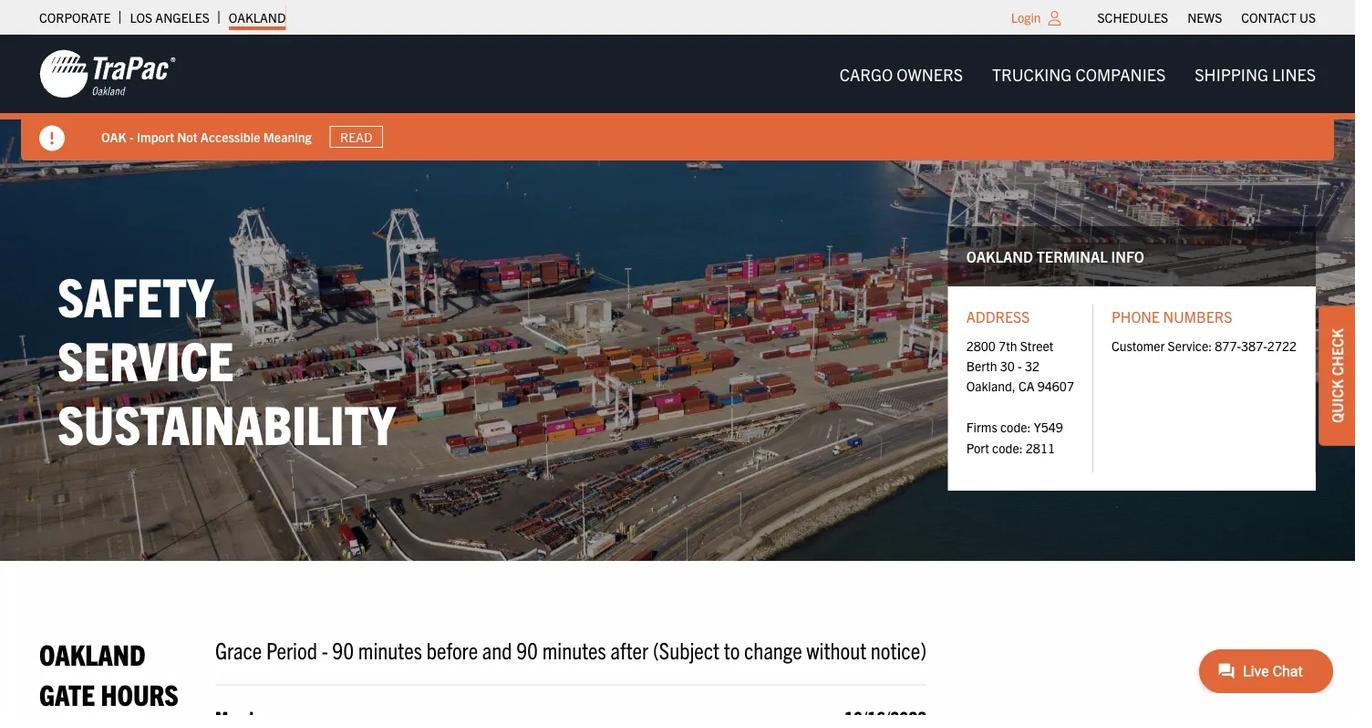 Task type: locate. For each thing, give the bounding box(es) containing it.
companies
[[1076, 63, 1166, 84]]

oak - import not accessible meaning
[[101, 128, 312, 145]]

menu bar down light image
[[825, 55, 1331, 92]]

oakland for oakland
[[229, 9, 286, 26]]

1 vertical spatial oakland
[[967, 247, 1034, 265]]

1 vertical spatial -
[[1018, 357, 1023, 374]]

menu bar inside banner
[[825, 55, 1331, 92]]

oakland inside the oakland gate hours
[[39, 636, 146, 672]]

2 horizontal spatial -
[[1018, 357, 1023, 374]]

1 horizontal spatial oakland
[[229, 9, 286, 26]]

2811
[[1026, 439, 1056, 456]]

code: up '2811'
[[1001, 419, 1031, 435]]

import
[[137, 128, 174, 145]]

info
[[1112, 247, 1145, 265]]

0 vertical spatial code:
[[1001, 419, 1031, 435]]

- right period
[[322, 635, 328, 664]]

0 horizontal spatial 90
[[332, 635, 354, 664]]

firms code:  y549 port code:  2811
[[967, 419, 1064, 456]]

30
[[1001, 357, 1015, 374]]

2 minutes from the left
[[543, 635, 607, 664]]

90 right and
[[517, 635, 538, 664]]

after
[[611, 635, 649, 664]]

light image
[[1049, 11, 1062, 26]]

-
[[130, 128, 134, 145], [1018, 357, 1023, 374], [322, 635, 328, 664]]

customer service: 877-387-2722
[[1112, 337, 1297, 353]]

1 horizontal spatial minutes
[[543, 635, 607, 664]]

solid image
[[39, 125, 65, 151]]

angeles
[[155, 9, 210, 26]]

banner containing cargo owners
[[0, 35, 1356, 161]]

news
[[1188, 9, 1223, 26]]

to
[[724, 635, 740, 664]]

minutes left before
[[358, 635, 422, 664]]

2 vertical spatial oakland
[[39, 636, 146, 672]]

oakland image
[[39, 48, 176, 99]]

2 horizontal spatial oakland
[[967, 247, 1034, 265]]

94607
[[1038, 378, 1075, 394]]

meaning
[[263, 128, 312, 145]]

2800
[[967, 337, 996, 353]]

and
[[483, 635, 512, 664]]

shipping lines link
[[1181, 55, 1331, 92]]

0 horizontal spatial oakland
[[39, 636, 146, 672]]

90
[[332, 635, 354, 664], [517, 635, 538, 664]]

877-
[[1216, 337, 1242, 353]]

port
[[967, 439, 990, 456]]

menu bar up shipping
[[1089, 5, 1326, 30]]

1 minutes from the left
[[358, 635, 422, 664]]

safety
[[57, 261, 214, 328]]

menu bar containing cargo owners
[[825, 55, 1331, 92]]

1 vertical spatial menu bar
[[825, 55, 1331, 92]]

schedules
[[1098, 9, 1169, 26]]

oakland
[[229, 9, 286, 26], [967, 247, 1034, 265], [39, 636, 146, 672]]

0 vertical spatial -
[[130, 128, 134, 145]]

trucking
[[993, 63, 1072, 84]]

1 horizontal spatial -
[[322, 635, 328, 664]]

oakland up the address
[[967, 247, 1034, 265]]

menu bar
[[1089, 5, 1326, 30], [825, 55, 1331, 92]]

corporate
[[39, 9, 111, 26]]

phone
[[1112, 307, 1161, 325]]

quick check link
[[1319, 306, 1356, 446]]

cargo owners
[[840, 63, 964, 84]]

code:
[[1001, 419, 1031, 435], [993, 439, 1023, 456]]

safety service sustainability
[[57, 261, 396, 455]]

street
[[1021, 337, 1054, 353]]

2800 7th street berth 30 - 32 oakland, ca 94607
[[967, 337, 1075, 394]]

90 right period
[[332, 635, 354, 664]]

1 horizontal spatial 90
[[517, 635, 538, 664]]

0 vertical spatial oakland
[[229, 9, 286, 26]]

berth
[[967, 357, 998, 374]]

code: right port at the right bottom of the page
[[993, 439, 1023, 456]]

contact
[[1242, 9, 1297, 26]]

- left 32
[[1018, 357, 1023, 374]]

oakland right angeles
[[229, 9, 286, 26]]

oakland up gate
[[39, 636, 146, 672]]

minutes
[[358, 635, 422, 664], [543, 635, 607, 664]]

0 horizontal spatial -
[[130, 128, 134, 145]]

cargo
[[840, 63, 893, 84]]

0 horizontal spatial minutes
[[358, 635, 422, 664]]

change
[[745, 635, 803, 664]]

- right oak
[[130, 128, 134, 145]]

oakland,
[[967, 378, 1016, 394]]

0 vertical spatial menu bar
[[1089, 5, 1326, 30]]

1 vertical spatial code:
[[993, 439, 1023, 456]]

banner
[[0, 35, 1356, 161]]

period
[[266, 635, 317, 664]]

minutes left "after"
[[543, 635, 607, 664]]

oakland for oakland terminal info
[[967, 247, 1034, 265]]



Task type: describe. For each thing, give the bounding box(es) containing it.
menu bar containing schedules
[[1089, 5, 1326, 30]]

read
[[340, 129, 373, 145]]

service
[[57, 325, 234, 392]]

check
[[1328, 329, 1347, 376]]

accessible
[[201, 128, 260, 145]]

ca
[[1019, 378, 1035, 394]]

shipping lines
[[1196, 63, 1317, 84]]

contact us link
[[1242, 5, 1317, 30]]

read link
[[330, 126, 383, 148]]

notice)
[[871, 635, 927, 664]]

oakland for oakland gate hours
[[39, 636, 146, 672]]

2 vertical spatial -
[[322, 635, 328, 664]]

corporate link
[[39, 5, 111, 30]]

cargo owners link
[[825, 55, 978, 92]]

oakland terminal info
[[967, 247, 1145, 265]]

2 90 from the left
[[517, 635, 538, 664]]

387-
[[1242, 337, 1268, 353]]

oak
[[101, 128, 127, 145]]

us
[[1300, 9, 1317, 26]]

grace
[[215, 635, 262, 664]]

sustainability
[[57, 388, 396, 455]]

news link
[[1188, 5, 1223, 30]]

- inside banner
[[130, 128, 134, 145]]

gate
[[39, 676, 95, 711]]

grace period - 90 minutes before and 90 minutes after (subject to change without notice)
[[215, 635, 927, 664]]

numbers
[[1164, 307, 1233, 325]]

shipping
[[1196, 63, 1269, 84]]

2722
[[1268, 337, 1297, 353]]

32
[[1026, 357, 1040, 374]]

oakland gate hours
[[39, 636, 179, 711]]

contact us
[[1242, 9, 1317, 26]]

login link
[[1012, 9, 1042, 26]]

los
[[130, 9, 153, 26]]

1 90 from the left
[[332, 635, 354, 664]]

hours
[[101, 676, 179, 711]]

owners
[[897, 63, 964, 84]]

los angeles link
[[130, 5, 210, 30]]

login
[[1012, 9, 1042, 26]]

los angeles
[[130, 9, 210, 26]]

schedules link
[[1098, 5, 1169, 30]]

y549
[[1034, 419, 1064, 435]]

firms
[[967, 419, 998, 435]]

service:
[[1168, 337, 1213, 353]]

address
[[967, 307, 1030, 325]]

oakland link
[[229, 5, 286, 30]]

quick check
[[1328, 329, 1347, 423]]

quick
[[1328, 379, 1347, 423]]

before
[[427, 635, 478, 664]]

7th
[[999, 337, 1018, 353]]

phone numbers
[[1112, 307, 1233, 325]]

- inside 2800 7th street berth 30 - 32 oakland, ca 94607
[[1018, 357, 1023, 374]]

terminal
[[1037, 247, 1108, 265]]

(subject
[[653, 635, 720, 664]]

trucking companies link
[[978, 55, 1181, 92]]

without
[[807, 635, 867, 664]]

trucking companies
[[993, 63, 1166, 84]]

lines
[[1273, 63, 1317, 84]]

not
[[177, 128, 198, 145]]

customer
[[1112, 337, 1165, 353]]



Task type: vqa. For each thing, say whether or not it's contained in the screenshot.
Companies at the top right
yes



